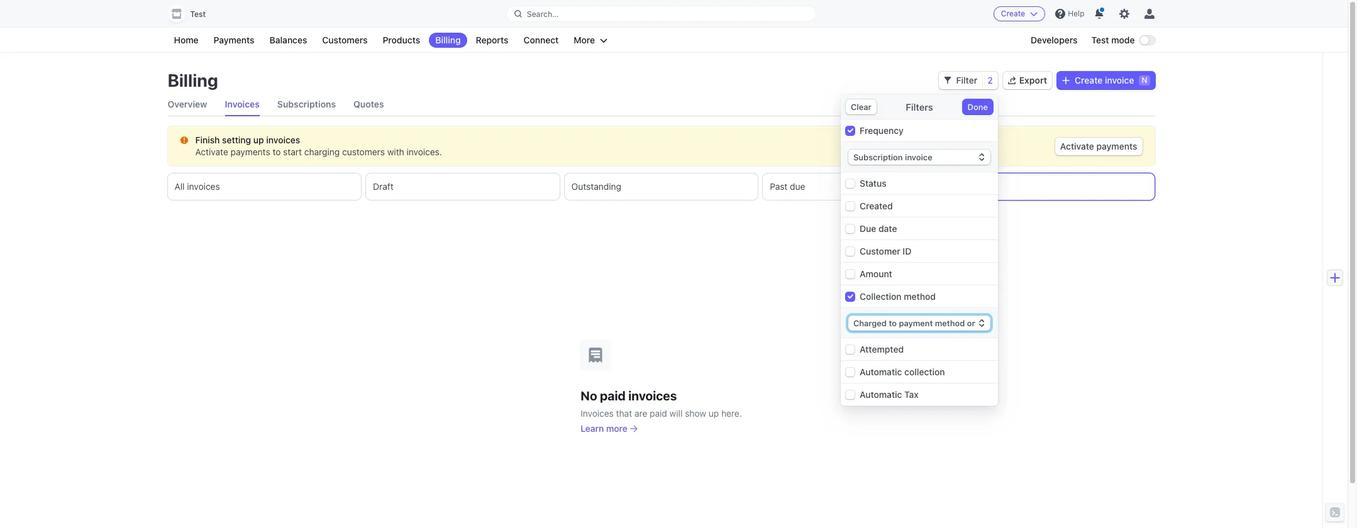 Task type: describe. For each thing, give the bounding box(es) containing it.
that
[[616, 408, 632, 419]]

due
[[790, 181, 805, 192]]

done button
[[963, 99, 993, 114]]

draft
[[373, 181, 394, 192]]

invoices for invoices
[[225, 99, 260, 109]]

balances link
[[263, 33, 313, 48]]

developers
[[1031, 35, 1078, 45]]

filter
[[956, 75, 978, 86]]

invoices for invoices that are paid will show up here.
[[581, 408, 614, 419]]

to
[[273, 147, 281, 157]]

frequency
[[860, 125, 904, 136]]

will
[[670, 408, 683, 419]]

reports
[[476, 35, 509, 45]]

quotes link
[[354, 93, 384, 116]]

all invoices
[[175, 181, 220, 192]]

Search… search field
[[507, 6, 816, 22]]

setting
[[222, 135, 251, 145]]

date
[[879, 223, 897, 234]]

1 horizontal spatial activate
[[1060, 141, 1094, 152]]

create for create
[[1001, 9, 1025, 18]]

customers
[[322, 35, 368, 45]]

no
[[581, 388, 597, 403]]

home
[[174, 35, 198, 45]]

test button
[[168, 5, 218, 23]]

create invoice
[[1075, 75, 1134, 86]]

collection
[[905, 367, 945, 377]]

connect
[[524, 35, 559, 45]]

test mode
[[1092, 35, 1135, 45]]

here.
[[721, 408, 742, 419]]

connect link
[[517, 33, 565, 48]]

learn
[[581, 423, 604, 434]]

activate inside finish setting up invoices activate payments to start charging customers with invoices.
[[195, 147, 228, 157]]

Search… text field
[[507, 6, 816, 22]]

charging
[[304, 147, 340, 157]]

more
[[606, 423, 628, 434]]

are
[[635, 408, 647, 419]]

quotes
[[354, 99, 384, 109]]

create for create invoice
[[1075, 75, 1103, 86]]

invoices inside all invoices button
[[187, 181, 220, 192]]

due
[[860, 223, 876, 234]]

0 horizontal spatial paid
[[600, 388, 626, 403]]

balances
[[270, 35, 307, 45]]

finish
[[195, 135, 220, 145]]

subscriptions
[[277, 99, 336, 109]]

1 horizontal spatial svg image
[[1062, 77, 1070, 84]]

1 vertical spatial paid
[[650, 408, 667, 419]]

attempted
[[860, 344, 904, 355]]

activate payments
[[1060, 141, 1138, 152]]

2
[[988, 75, 993, 86]]

past due button
[[763, 174, 957, 200]]

past due
[[770, 181, 805, 192]]

test for test mode
[[1092, 35, 1109, 45]]

1 horizontal spatial payments
[[1097, 141, 1138, 152]]

learn more
[[581, 423, 628, 434]]

outstanding button
[[565, 174, 758, 200]]

1 horizontal spatial up
[[709, 408, 719, 419]]



Task type: locate. For each thing, give the bounding box(es) containing it.
export
[[1019, 75, 1047, 86]]

0 vertical spatial paid
[[600, 388, 626, 403]]

payments
[[214, 35, 254, 45]]

1 horizontal spatial paid
[[650, 408, 667, 419]]

1 tab list from the top
[[168, 93, 1155, 116]]

paid right are
[[650, 408, 667, 419]]

activate
[[1060, 141, 1094, 152], [195, 147, 228, 157]]

no paid invoices
[[581, 388, 677, 403]]

developers link
[[1025, 33, 1084, 48]]

mode
[[1112, 35, 1135, 45]]

0 horizontal spatial invoices
[[225, 99, 260, 109]]

up inside finish setting up invoices activate payments to start charging customers with invoices.
[[253, 135, 264, 145]]

invoices inside finish setting up invoices activate payments to start charging customers with invoices.
[[266, 135, 300, 145]]

customers link
[[316, 33, 374, 48]]

invoices that are paid will show up here.
[[581, 408, 742, 419]]

learn more link
[[581, 422, 638, 435]]

billing left reports
[[435, 35, 461, 45]]

automatic tax
[[860, 389, 919, 400]]

0 horizontal spatial billing
[[168, 70, 218, 91]]

overview link
[[168, 93, 207, 116]]

clear
[[851, 102, 872, 112]]

invoices up learn
[[581, 408, 614, 419]]

1 horizontal spatial billing
[[435, 35, 461, 45]]

customer
[[860, 246, 901, 257]]

2 horizontal spatial invoices
[[628, 388, 677, 403]]

all
[[175, 181, 185, 192]]

notifications image
[[1095, 9, 1105, 19]]

test for test
[[190, 9, 206, 19]]

billing link
[[429, 33, 467, 48]]

more button
[[568, 33, 614, 48]]

home link
[[168, 33, 205, 48]]

2 vertical spatial invoices
[[628, 388, 677, 403]]

show
[[685, 408, 706, 419]]

1 horizontal spatial create
[[1075, 75, 1103, 86]]

invoices up "to"
[[266, 135, 300, 145]]

0 vertical spatial invoices
[[266, 135, 300, 145]]

1 vertical spatial up
[[709, 408, 719, 419]]

amount
[[860, 269, 892, 279]]

0 vertical spatial svg image
[[1062, 77, 1070, 84]]

automatic collection
[[860, 367, 945, 377]]

2 tab list from the top
[[168, 174, 1155, 200]]

up
[[253, 135, 264, 145], [709, 408, 719, 419]]

1 vertical spatial invoices
[[187, 181, 220, 192]]

search…
[[527, 9, 559, 19]]

all invoices button
[[168, 174, 361, 200]]

subscriptions link
[[277, 93, 336, 116]]

invoices right all
[[187, 181, 220, 192]]

past
[[770, 181, 788, 192]]

create up developers 'link'
[[1001, 9, 1025, 18]]

0 horizontal spatial invoices
[[187, 181, 220, 192]]

due date
[[860, 223, 897, 234]]

start
[[283, 147, 302, 157]]

invoices link
[[225, 93, 260, 116]]

create button
[[994, 6, 1046, 21]]

invoices inside tab list
[[225, 99, 260, 109]]

automatic for automatic tax
[[860, 389, 902, 400]]

1 vertical spatial invoices
[[581, 408, 614, 419]]

up left here. on the right bottom of page
[[709, 408, 719, 419]]

payments
[[1097, 141, 1138, 152], [231, 147, 270, 157]]

activate payments link
[[1055, 138, 1143, 155]]

create
[[1001, 9, 1025, 18], [1075, 75, 1103, 86]]

0 vertical spatial create
[[1001, 9, 1025, 18]]

status
[[860, 178, 887, 189]]

invoices up invoices that are paid will show up here.
[[628, 388, 677, 403]]

created
[[860, 201, 893, 211]]

svg image
[[1062, 77, 1070, 84], [180, 137, 188, 144]]

0 horizontal spatial svg image
[[180, 137, 188, 144]]

invoices.
[[407, 147, 442, 157]]

method
[[904, 291, 936, 302]]

draft button
[[366, 174, 560, 200]]

id
[[903, 246, 912, 257]]

test up home
[[190, 9, 206, 19]]

outstanding
[[572, 181, 621, 192]]

more
[[574, 35, 595, 45]]

svg image right export
[[1062, 77, 1070, 84]]

1 vertical spatial svg image
[[180, 137, 188, 144]]

products
[[383, 35, 420, 45]]

0 vertical spatial automatic
[[860, 367, 902, 377]]

1 automatic from the top
[[860, 367, 902, 377]]

help
[[1068, 9, 1085, 18]]

automatic left tax
[[860, 389, 902, 400]]

paid up that
[[600, 388, 626, 403]]

invoice
[[1105, 75, 1134, 86]]

automatic for automatic collection
[[860, 367, 902, 377]]

0 vertical spatial tab list
[[168, 93, 1155, 116]]

0 horizontal spatial activate
[[195, 147, 228, 157]]

1 vertical spatial billing
[[168, 70, 218, 91]]

1 vertical spatial tab list
[[168, 174, 1155, 200]]

svg image left finish
[[180, 137, 188, 144]]

test left 'mode' at the right of page
[[1092, 35, 1109, 45]]

tab list containing overview
[[168, 93, 1155, 116]]

0 horizontal spatial up
[[253, 135, 264, 145]]

billing up overview
[[168, 70, 218, 91]]

1 vertical spatial test
[[1092, 35, 1109, 45]]

create left invoice
[[1075, 75, 1103, 86]]

invoices
[[266, 135, 300, 145], [187, 181, 220, 192], [628, 388, 677, 403]]

0 horizontal spatial create
[[1001, 9, 1025, 18]]

done
[[968, 102, 988, 112]]

billing
[[435, 35, 461, 45], [168, 70, 218, 91]]

0 horizontal spatial test
[[190, 9, 206, 19]]

customers
[[342, 147, 385, 157]]

with
[[387, 147, 404, 157]]

0 vertical spatial invoices
[[225, 99, 260, 109]]

filters
[[906, 101, 933, 113]]

payments inside finish setting up invoices activate payments to start charging customers with invoices.
[[231, 147, 270, 157]]

tab list containing all invoices
[[168, 174, 1155, 200]]

1 horizontal spatial invoices
[[266, 135, 300, 145]]

collection
[[860, 291, 902, 302]]

tab list
[[168, 93, 1155, 116], [168, 174, 1155, 200]]

products link
[[376, 33, 427, 48]]

collection method
[[860, 291, 936, 302]]

2 automatic from the top
[[860, 389, 902, 400]]

1 vertical spatial create
[[1075, 75, 1103, 86]]

0 horizontal spatial payments
[[231, 147, 270, 157]]

tax
[[905, 389, 919, 400]]

automatic down attempted
[[860, 367, 902, 377]]

0 vertical spatial test
[[190, 9, 206, 19]]

automatic
[[860, 367, 902, 377], [860, 389, 902, 400]]

up right setting on the left top of the page
[[253, 135, 264, 145]]

1 vertical spatial automatic
[[860, 389, 902, 400]]

invoices
[[225, 99, 260, 109], [581, 408, 614, 419]]

overview
[[168, 99, 207, 109]]

1 horizontal spatial invoices
[[581, 408, 614, 419]]

test
[[190, 9, 206, 19], [1092, 35, 1109, 45]]

test inside button
[[190, 9, 206, 19]]

svg image
[[944, 77, 951, 84]]

payments link
[[207, 33, 261, 48]]

export button
[[1003, 72, 1052, 89]]

n
[[1142, 75, 1148, 85]]

finish setting up invoices activate payments to start charging customers with invoices.
[[195, 135, 442, 157]]

help button
[[1051, 4, 1090, 24]]

clear button
[[846, 99, 877, 114]]

1 horizontal spatial test
[[1092, 35, 1109, 45]]

0 vertical spatial billing
[[435, 35, 461, 45]]

paid
[[600, 388, 626, 403], [650, 408, 667, 419]]

invoices up setting on the left top of the page
[[225, 99, 260, 109]]

create inside button
[[1001, 9, 1025, 18]]

reports link
[[470, 33, 515, 48]]

0 vertical spatial up
[[253, 135, 264, 145]]

customer id
[[860, 246, 912, 257]]



Task type: vqa. For each thing, say whether or not it's contained in the screenshot.
Search text field
no



